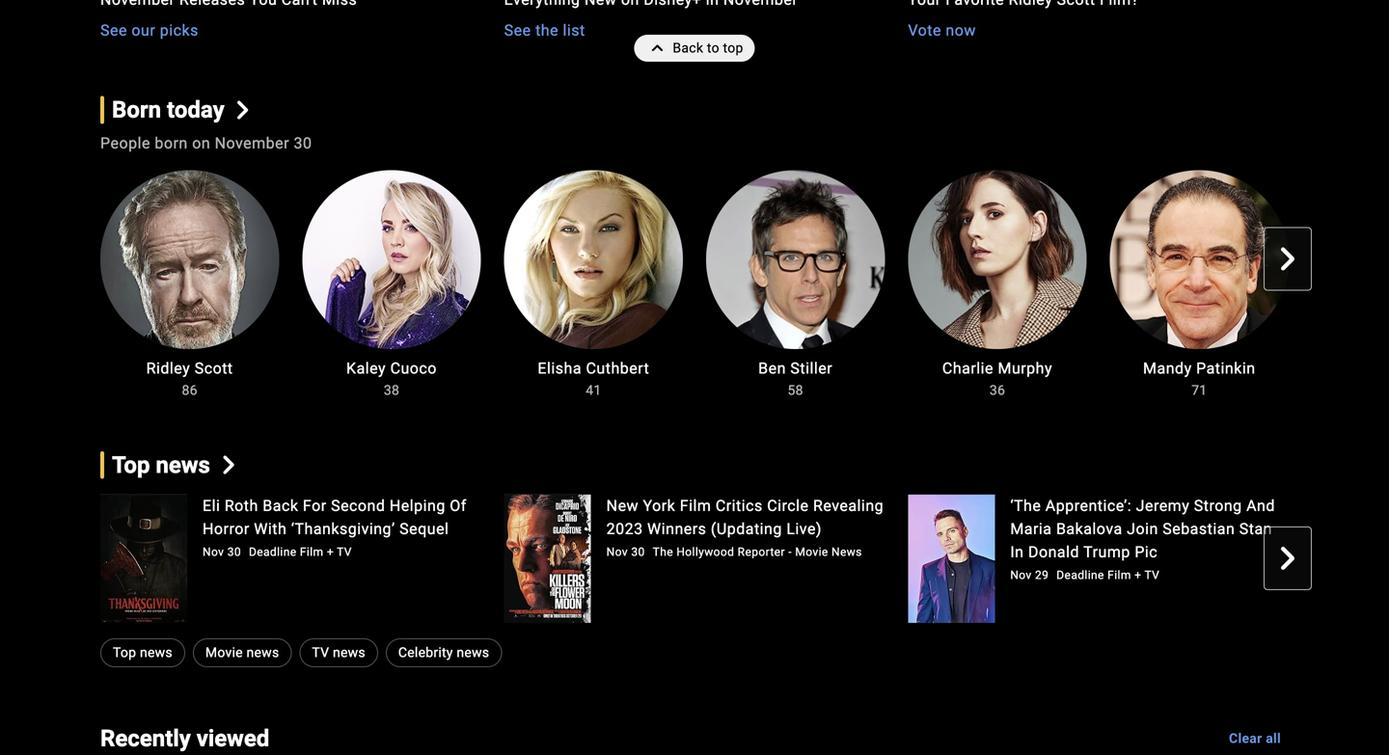 Task type: describe. For each thing, give the bounding box(es) containing it.
back inside eli roth back for second helping of horror with 'thanksgiving' sequel nov 30 deadline film + tv
[[263, 497, 299, 516]]

the
[[653, 546, 674, 559]]

born today link
[[100, 96, 252, 124]]

our
[[132, 21, 156, 40]]

in
[[1011, 544, 1024, 562]]

movie news button
[[193, 639, 292, 668]]

elisha cuthbert image
[[504, 170, 683, 349]]

group containing ridley scott
[[77, 170, 1313, 398]]

group for kaley cuoco
[[302, 170, 481, 349]]

deadline inside 'the apprentice': jeremy strong and maria bakalova join sebastian stan in donald trump pic nov 29 deadline film + tv
[[1057, 569, 1105, 583]]

winners
[[648, 520, 707, 539]]

2023
[[607, 520, 643, 539]]

scott
[[195, 359, 233, 378]]

(updating
[[711, 520, 783, 539]]

nov inside eli roth back for second helping of horror with 'thanksgiving' sequel nov 30 deadline film + tv
[[203, 546, 224, 559]]

people born on november 30
[[100, 134, 312, 153]]

see for see the list
[[504, 21, 531, 40]]

30 inside new york film critics circle revealing 2023 winners (updating live) nov 30 the hollywood reporter - movie news
[[632, 546, 645, 559]]

maria
[[1011, 520, 1052, 539]]

deadline inside eli roth back for second helping of horror with 'thanksgiving' sequel nov 30 deadline film + tv
[[249, 546, 297, 559]]

for
[[303, 497, 327, 516]]

trump
[[1084, 544, 1131, 562]]

see our picks button
[[100, 19, 199, 42]]

'the apprentice': jeremy strong and maria bakalova join sebastian stan in donald trump pic image
[[908, 495, 995, 623]]

kaley cuoco image
[[302, 170, 481, 349]]

and
[[1247, 497, 1276, 516]]

recently viewed
[[100, 725, 270, 753]]

group for elisha cuthbert
[[504, 170, 683, 349]]

group for ben stiller
[[706, 170, 885, 349]]

group containing eli roth back for second helping of horror with 'thanksgiving' sequel
[[77, 495, 1313, 623]]

charlie murphy 36
[[943, 359, 1053, 398]]

86
[[182, 383, 198, 398]]

kaley
[[347, 359, 386, 378]]

donald
[[1029, 544, 1080, 562]]

movie inside new york film critics circle revealing 2023 winners (updating live) nov 30 the hollywood reporter - movie news
[[796, 546, 829, 559]]

top news for top news link
[[112, 452, 210, 479]]

to
[[707, 40, 720, 56]]

murphy
[[998, 359, 1053, 378]]

'the
[[1011, 497, 1042, 516]]

horror
[[203, 520, 250, 539]]

see for see our picks
[[100, 21, 127, 40]]

patinkin
[[1197, 359, 1256, 378]]

celebrity news
[[398, 645, 490, 661]]

chevron right inline image
[[234, 101, 252, 119]]

born today
[[112, 96, 225, 124]]

viewed
[[197, 725, 270, 753]]

30 inside eli roth back for second helping of horror with 'thanksgiving' sequel nov 30 deadline film + tv
[[227, 546, 241, 559]]

top news for top news button
[[113, 645, 173, 661]]

clear
[[1230, 731, 1263, 747]]

now
[[946, 21, 977, 40]]

celebrity news button
[[386, 639, 502, 668]]

helping
[[390, 497, 446, 516]]

born
[[112, 96, 161, 124]]

the
[[536, 21, 559, 40]]

expand less image
[[646, 35, 673, 62]]

clear all
[[1230, 731, 1282, 747]]

ben
[[759, 359, 787, 378]]

elisha
[[538, 359, 582, 378]]

group for mandy patinkin
[[1111, 170, 1289, 349]]

back inside back to top button
[[673, 40, 704, 56]]

ben stiller 58
[[759, 359, 833, 398]]

reporter
[[738, 546, 786, 559]]

second
[[331, 497, 385, 516]]

chevron right inline image inside top news link
[[220, 456, 238, 475]]

hollywood
[[677, 546, 735, 559]]

36
[[990, 383, 1006, 398]]

'the apprentice': jeremy strong and maria bakalova join sebastian stan in donald trump pic nov 29 deadline film + tv
[[1011, 497, 1276, 583]]

ben stiller image
[[706, 170, 885, 349]]

of
[[450, 497, 467, 516]]

top for top news link
[[112, 452, 150, 479]]

clear all button
[[1222, 722, 1289, 756]]

sebastian
[[1163, 520, 1236, 539]]

news for tv news button
[[333, 645, 366, 661]]

see the list button
[[504, 19, 586, 42]]

new york film critics circle revealing 2023 winners (updating live) image
[[504, 495, 591, 623]]

eli roth back for second helping of horror with 'thanksgiving' sequel image
[[100, 495, 187, 623]]

born
[[155, 134, 188, 153]]

vote
[[908, 21, 942, 40]]

november
[[215, 134, 290, 153]]

all
[[1266, 731, 1282, 747]]

58
[[788, 383, 804, 398]]

nov inside 'the apprentice': jeremy strong and maria bakalova join sebastian stan in donald trump pic nov 29 deadline film + tv
[[1011, 569, 1032, 583]]



Task type: vqa. For each thing, say whether or not it's contained in the screenshot.
top TV
yes



Task type: locate. For each thing, give the bounding box(es) containing it.
nov inside new york film critics circle revealing 2023 winners (updating live) nov 30 the hollywood reporter - movie news
[[607, 546, 628, 559]]

29
[[1036, 569, 1049, 583]]

news left celebrity
[[333, 645, 366, 661]]

tv
[[337, 546, 352, 559], [1145, 569, 1160, 583], [312, 645, 329, 661]]

sequel
[[400, 520, 449, 539]]

film inside 'the apprentice': jeremy strong and maria bakalova join sebastian stan in donald trump pic nov 29 deadline film + tv
[[1108, 569, 1132, 583]]

0 vertical spatial tv
[[337, 546, 352, 559]]

71
[[1192, 383, 1208, 398]]

see
[[100, 21, 127, 40], [504, 21, 531, 40]]

0 horizontal spatial see
[[100, 21, 127, 40]]

movie
[[796, 546, 829, 559], [205, 645, 243, 661]]

'thanksgiving'
[[291, 520, 395, 539]]

news left movie news
[[140, 645, 173, 661]]

cuoco
[[390, 359, 437, 378]]

eli
[[203, 497, 220, 516]]

on
[[192, 134, 211, 153]]

0 vertical spatial top
[[112, 452, 150, 479]]

back
[[673, 40, 704, 56], [263, 497, 299, 516]]

film down trump
[[1108, 569, 1132, 583]]

2 horizontal spatial nov
[[1011, 569, 1032, 583]]

movie right -
[[796, 546, 829, 559]]

celebrity
[[398, 645, 453, 661]]

top news button
[[100, 639, 185, 668]]

0 vertical spatial deadline
[[249, 546, 297, 559]]

join
[[1127, 520, 1159, 539]]

top
[[723, 40, 744, 56]]

revealing
[[814, 497, 884, 516]]

1 vertical spatial deadline
[[1057, 569, 1105, 583]]

tv news button
[[300, 639, 378, 668]]

critics
[[716, 497, 763, 516]]

1 vertical spatial top news
[[113, 645, 173, 661]]

back to top button
[[635, 35, 755, 62]]

nov
[[203, 546, 224, 559], [607, 546, 628, 559], [1011, 569, 1032, 583]]

tv inside 'the apprentice': jeremy strong and maria bakalova join sebastian stan in donald trump pic nov 29 deadline film + tv
[[1145, 569, 1160, 583]]

+ down 'thanksgiving' on the left of the page
[[327, 546, 334, 559]]

stiller
[[791, 359, 833, 378]]

news right celebrity
[[457, 645, 490, 661]]

top news link
[[100, 452, 238, 479]]

0 horizontal spatial film
[[300, 546, 324, 559]]

news for celebrity news button
[[457, 645, 490, 661]]

+ down pic at the bottom right
[[1135, 569, 1142, 583]]

41
[[586, 383, 602, 398]]

top for top news button
[[113, 645, 136, 661]]

2 horizontal spatial 30
[[632, 546, 645, 559]]

cuthbert
[[586, 359, 650, 378]]

news
[[156, 452, 210, 479], [140, 645, 173, 661], [247, 645, 279, 661], [333, 645, 366, 661], [457, 645, 490, 661]]

0 horizontal spatial nov
[[203, 546, 224, 559]]

0 horizontal spatial back
[[263, 497, 299, 516]]

2 vertical spatial film
[[1108, 569, 1132, 583]]

top inside top news button
[[113, 645, 136, 661]]

1 horizontal spatial back
[[673, 40, 704, 56]]

0 horizontal spatial tv
[[312, 645, 329, 661]]

charlie murphy image
[[908, 170, 1087, 349]]

mandy patinkin 71
[[1144, 359, 1256, 398]]

new
[[607, 497, 639, 516]]

1 horizontal spatial film
[[680, 497, 712, 516]]

ridley scott 86
[[146, 359, 233, 398]]

top news
[[112, 452, 210, 479], [113, 645, 173, 661]]

tv down pic at the bottom right
[[1145, 569, 1160, 583]]

0 vertical spatial movie
[[796, 546, 829, 559]]

0 horizontal spatial movie
[[205, 645, 243, 661]]

film inside new york film critics circle revealing 2023 winners (updating live) nov 30 the hollywood reporter - movie news
[[680, 497, 712, 516]]

30 left the
[[632, 546, 645, 559]]

back to top
[[673, 40, 744, 56]]

see left 'our'
[[100, 21, 127, 40]]

0 horizontal spatial +
[[327, 546, 334, 559]]

new york film critics circle revealing 2023 winners (updating live) nov 30 the hollywood reporter - movie news
[[607, 497, 884, 559]]

0 horizontal spatial 30
[[227, 546, 241, 559]]

mandy
[[1144, 359, 1193, 378]]

news for top news link
[[156, 452, 210, 479]]

nov left 29 at bottom right
[[1011, 569, 1032, 583]]

2 vertical spatial tv
[[312, 645, 329, 661]]

see left the
[[504, 21, 531, 40]]

deadline down trump
[[1057, 569, 1105, 583]]

news inside "button"
[[247, 645, 279, 661]]

0 vertical spatial film
[[680, 497, 712, 516]]

1 vertical spatial film
[[300, 546, 324, 559]]

ridley
[[146, 359, 190, 378]]

0 vertical spatial +
[[327, 546, 334, 559]]

news for top news button
[[140, 645, 173, 661]]

1 vertical spatial +
[[1135, 569, 1142, 583]]

1 vertical spatial top
[[113, 645, 136, 661]]

ridley scott image
[[100, 170, 279, 349]]

nov down horror
[[203, 546, 224, 559]]

1 see from the left
[[100, 21, 127, 40]]

people
[[100, 134, 150, 153]]

2 vertical spatial chevron right inline image
[[1277, 547, 1300, 570]]

+ inside 'the apprentice': jeremy strong and maria bakalova join sebastian stan in donald trump pic nov 29 deadline film + tv
[[1135, 569, 1142, 583]]

deadline
[[249, 546, 297, 559], [1057, 569, 1105, 583]]

0 vertical spatial back
[[673, 40, 704, 56]]

film up 'winners' on the bottom of page
[[680, 497, 712, 516]]

with
[[254, 520, 287, 539]]

1 horizontal spatial nov
[[607, 546, 628, 559]]

2 horizontal spatial tv
[[1145, 569, 1160, 583]]

tv inside eli roth back for second helping of horror with 'thanksgiving' sequel nov 30 deadline film + tv
[[337, 546, 352, 559]]

1 horizontal spatial see
[[504, 21, 531, 40]]

back up with
[[263, 497, 299, 516]]

30 right november
[[294, 134, 312, 153]]

film
[[680, 497, 712, 516], [300, 546, 324, 559], [1108, 569, 1132, 583]]

today
[[167, 96, 225, 124]]

0 horizontal spatial deadline
[[249, 546, 297, 559]]

news for 'movie news' "button"
[[247, 645, 279, 661]]

vote now button
[[908, 19, 977, 42]]

film down 'thanksgiving' on the left of the page
[[300, 546, 324, 559]]

1 vertical spatial tv
[[1145, 569, 1160, 583]]

top news up recently
[[113, 645, 173, 661]]

recently
[[100, 725, 191, 753]]

-
[[789, 546, 792, 559]]

apprentice':
[[1046, 497, 1132, 516]]

york
[[643, 497, 676, 516]]

2 horizontal spatial film
[[1108, 569, 1132, 583]]

1 horizontal spatial movie
[[796, 546, 829, 559]]

30 down horror
[[227, 546, 241, 559]]

movie inside "button"
[[205, 645, 243, 661]]

1 horizontal spatial +
[[1135, 569, 1142, 583]]

picks
[[160, 21, 199, 40]]

chevron right inline image
[[1277, 247, 1300, 271], [220, 456, 238, 475], [1277, 547, 1300, 570]]

charlie
[[943, 359, 994, 378]]

nov down 2023
[[607, 546, 628, 559]]

film inside eli roth back for second helping of horror with 'thanksgiving' sequel nov 30 deadline film + tv
[[300, 546, 324, 559]]

pic
[[1135, 544, 1158, 562]]

top inside top news link
[[112, 452, 150, 479]]

tv down 'thanksgiving' on the left of the page
[[337, 546, 352, 559]]

vote now
[[908, 21, 977, 40]]

2 see from the left
[[504, 21, 531, 40]]

group
[[77, 170, 1313, 398], [100, 170, 279, 349], [302, 170, 481, 349], [504, 170, 683, 349], [706, 170, 885, 349], [908, 170, 1087, 349], [1111, 170, 1289, 349], [77, 495, 1313, 623]]

live)
[[787, 520, 822, 539]]

eli roth back for second helping of horror with 'thanksgiving' sequel nov 30 deadline film + tv
[[203, 497, 467, 559]]

circle
[[768, 497, 809, 516]]

+
[[327, 546, 334, 559], [1135, 569, 1142, 583]]

1 horizontal spatial 30
[[294, 134, 312, 153]]

tv inside button
[[312, 645, 329, 661]]

see the list
[[504, 21, 586, 40]]

top news up eli
[[112, 452, 210, 479]]

strong
[[1195, 497, 1243, 516]]

1 vertical spatial chevron right inline image
[[220, 456, 238, 475]]

roth
[[225, 497, 258, 516]]

top up the eli roth back for second helping of horror with 'thanksgiving' sequel image
[[112, 452, 150, 479]]

0 vertical spatial chevron right inline image
[[1277, 247, 1300, 271]]

jeremy
[[1137, 497, 1190, 516]]

tv news
[[312, 645, 366, 661]]

stan
[[1240, 520, 1273, 539]]

list
[[563, 21, 586, 40]]

news left tv news
[[247, 645, 279, 661]]

movie news
[[205, 645, 279, 661]]

group for charlie murphy
[[908, 170, 1087, 349]]

elisha cuthbert 41
[[538, 359, 650, 398]]

1 vertical spatial movie
[[205, 645, 243, 661]]

38
[[384, 383, 400, 398]]

30
[[294, 134, 312, 153], [227, 546, 241, 559], [632, 546, 645, 559]]

+ inside eli roth back for second helping of horror with 'thanksgiving' sequel nov 30 deadline film + tv
[[327, 546, 334, 559]]

top news inside button
[[113, 645, 173, 661]]

mandy patinkin image
[[1111, 170, 1289, 349]]

1 horizontal spatial deadline
[[1057, 569, 1105, 583]]

1 horizontal spatial tv
[[337, 546, 352, 559]]

deadline down with
[[249, 546, 297, 559]]

group for ridley scott
[[100, 170, 279, 349]]

kaley cuoco 38
[[347, 359, 437, 398]]

tv right movie news
[[312, 645, 329, 661]]

bakalova
[[1057, 520, 1123, 539]]

back left the to
[[673, 40, 704, 56]]

1 vertical spatial back
[[263, 497, 299, 516]]

news
[[832, 546, 863, 559]]

top up recently
[[113, 645, 136, 661]]

news up eli
[[156, 452, 210, 479]]

movie right top news button
[[205, 645, 243, 661]]

see our picks
[[100, 21, 199, 40]]

0 vertical spatial top news
[[112, 452, 210, 479]]



